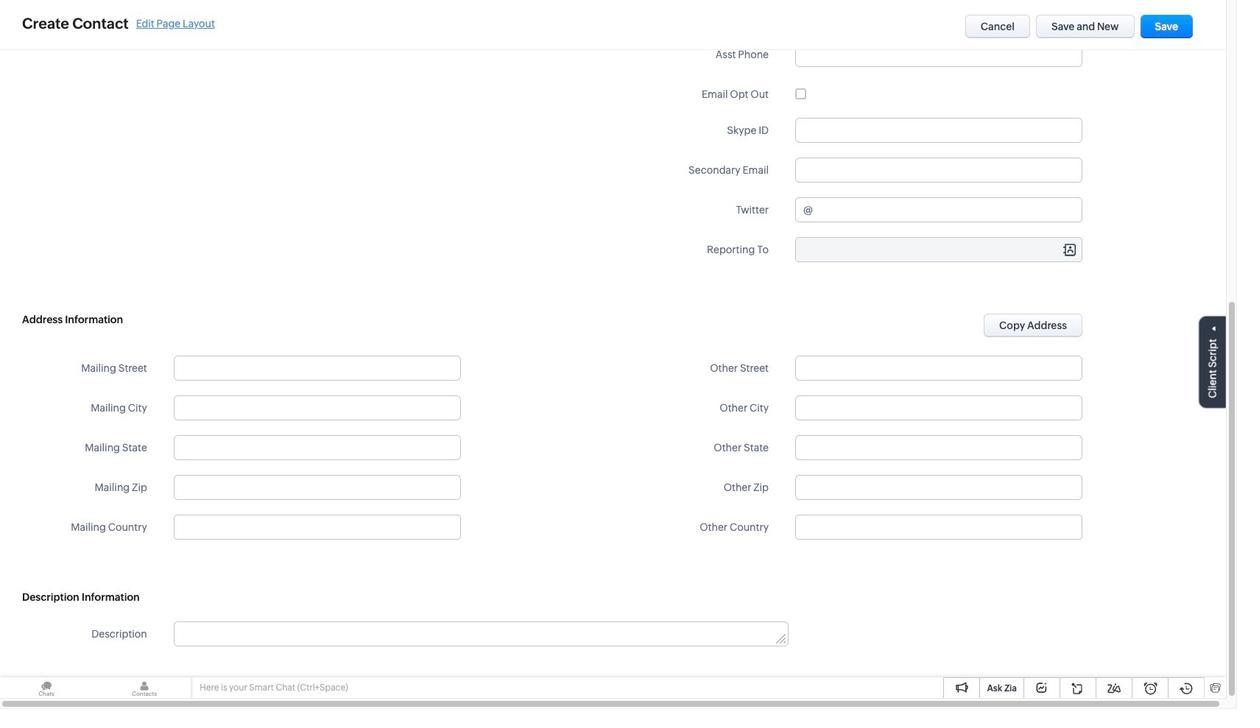 Task type: vqa. For each thing, say whether or not it's contained in the screenshot.
the Profile image
no



Task type: describe. For each thing, give the bounding box(es) containing it.
MMM D, YYYY text field
[[795, 2, 1083, 27]]

contacts image
[[98, 678, 191, 699]]



Task type: locate. For each thing, give the bounding box(es) containing it.
chats image
[[0, 678, 93, 699]]

None text field
[[174, 2, 461, 27], [815, 198, 1082, 222], [796, 238, 1082, 261], [174, 356, 461, 381], [795, 396, 1083, 421], [174, 435, 461, 460], [795, 435, 1083, 460], [174, 622, 788, 646], [174, 2, 461, 27], [815, 198, 1082, 222], [796, 238, 1082, 261], [174, 356, 461, 381], [795, 396, 1083, 421], [174, 435, 461, 460], [795, 435, 1083, 460], [174, 622, 788, 646]]

None field
[[796, 238, 1082, 261], [174, 516, 460, 539], [796, 516, 1082, 539], [796, 238, 1082, 261], [174, 516, 460, 539], [796, 516, 1082, 539]]

None text field
[[795, 42, 1083, 67], [795, 118, 1083, 143], [795, 158, 1083, 183], [795, 356, 1083, 381], [174, 396, 461, 421], [174, 475, 461, 500], [795, 475, 1083, 500], [174, 516, 460, 539], [795, 42, 1083, 67], [795, 118, 1083, 143], [795, 158, 1083, 183], [795, 356, 1083, 381], [174, 396, 461, 421], [174, 475, 461, 500], [795, 475, 1083, 500], [174, 516, 460, 539]]



